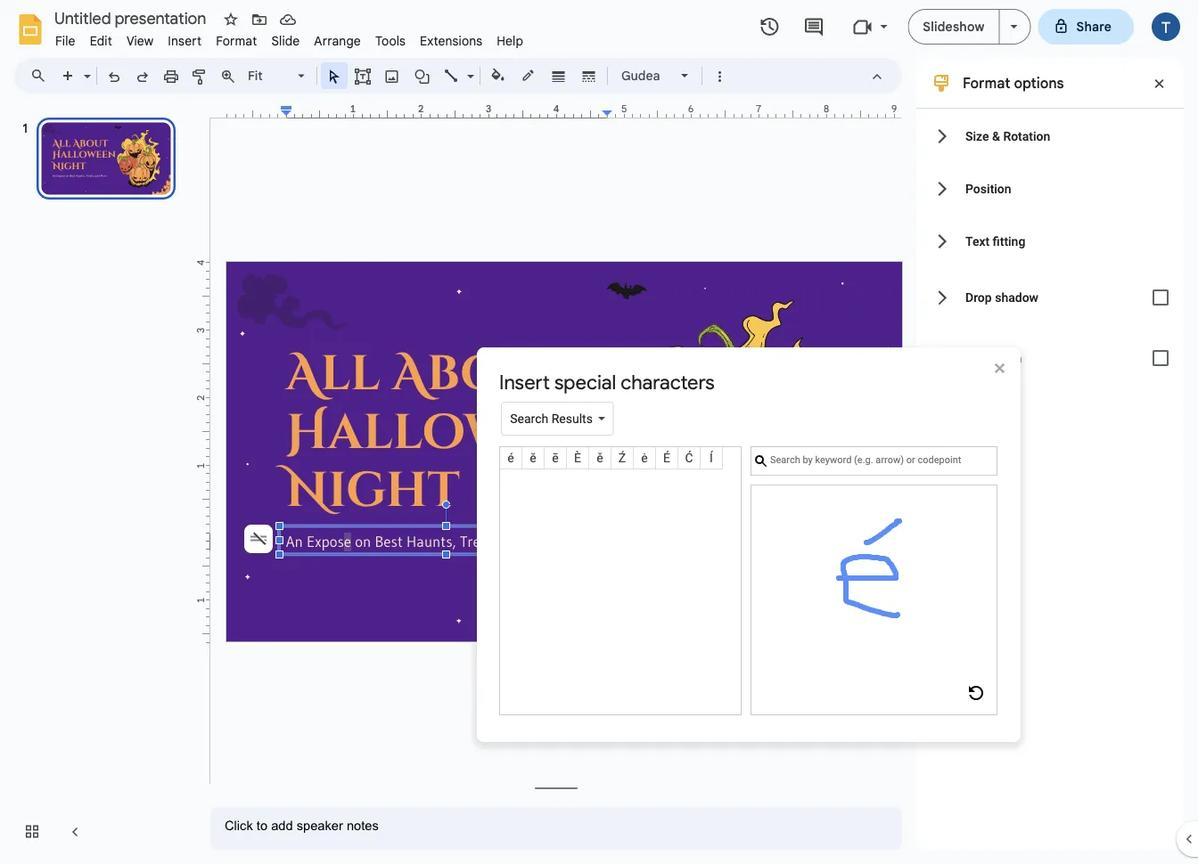 Task type: describe. For each thing, give the bounding box(es) containing it.
text fitting
[[965, 234, 1026, 249]]

do not autofit image
[[246, 527, 271, 552]]

arrange menu item
[[307, 30, 368, 51]]

format for format
[[216, 33, 257, 49]]

Star checkbox
[[218, 7, 243, 32]]

slideshow button
[[908, 9, 1000, 45]]

drop shadow
[[965, 290, 1039, 305]]

slide menu item
[[264, 30, 307, 51]]

ě
[[597, 451, 603, 465]]

format for format options
[[963, 74, 1010, 92]]

arrange
[[314, 33, 361, 49]]

Zoom text field
[[245, 63, 295, 88]]

characters
[[621, 370, 715, 395]]

navigation inside "insert special characters" application
[[0, 101, 196, 865]]

Toggle reflection checkbox
[[1143, 341, 1179, 376]]

search results
[[510, 411, 593, 426]]

position
[[965, 181, 1011, 196]]

Zoom field
[[242, 63, 313, 89]]

border color: transparent image
[[518, 63, 539, 86]]

insert special characters application
[[0, 0, 1198, 865]]

Search by keyword (e.g. arrow) or codepoint text field
[[770, 448, 991, 472]]

Toggle shadow checkbox
[[1143, 280, 1179, 316]]

format options section
[[916, 58, 1184, 850]]

size & rotation
[[965, 129, 1050, 143]]

shape image
[[412, 63, 433, 88]]

new slide with layout image
[[79, 64, 91, 70]]

ć
[[685, 451, 693, 465]]

border weight option
[[549, 63, 569, 88]]

shadow
[[995, 290, 1039, 305]]

presentation options image
[[1011, 25, 1018, 29]]

ĕ
[[530, 451, 536, 465]]

ź
[[619, 451, 626, 465]]

help
[[497, 33, 523, 49]]

share
[[1076, 19, 1112, 34]]

share button
[[1038, 9, 1134, 45]]

fitting
[[993, 234, 1026, 249]]

edit
[[90, 33, 112, 49]]

tools menu item
[[368, 30, 413, 51]]

left margin image
[[227, 104, 291, 118]]

ė
[[641, 451, 648, 465]]

é
[[508, 451, 514, 465]]

slide
[[271, 33, 300, 49]]

reflection tab
[[916, 328, 1184, 389]]

insert special characters dialog
[[477, 348, 1021, 743]]

drop
[[965, 290, 992, 305]]

help menu item
[[490, 30, 531, 51]]

rotation
[[1003, 129, 1050, 143]]

search
[[510, 411, 548, 426]]

é
[[663, 451, 670, 465]]



Task type: locate. For each thing, give the bounding box(es) containing it.
extensions menu item
[[413, 30, 490, 51]]

format menu item
[[209, 30, 264, 51]]

1 horizontal spatial insert
[[499, 370, 550, 395]]

menu bar inside 'menu bar' banner
[[48, 23, 531, 53]]

format left options
[[963, 74, 1010, 92]]

fill color: transparent image
[[488, 63, 509, 86]]

drop shadow tab
[[916, 267, 1184, 328]]

format down "star" option
[[216, 33, 257, 49]]

options
[[1014, 74, 1064, 92]]

file menu item
[[48, 30, 83, 51]]

edit menu item
[[83, 30, 119, 51]]

&
[[992, 129, 1000, 143]]

format options
[[963, 74, 1064, 92]]

Menus field
[[22, 63, 62, 88]]

results type list box
[[501, 402, 614, 436]]

tools
[[375, 33, 406, 49]]

ē
[[552, 451, 559, 465]]

insert
[[168, 33, 202, 49], [499, 370, 550, 395]]

main toolbar
[[53, 62, 734, 89]]

format
[[216, 33, 257, 49], [963, 74, 1010, 92]]

format inside format options section
[[963, 74, 1010, 92]]

position tab
[[916, 162, 1184, 215]]

insert special characters heading
[[499, 370, 715, 395]]

tab
[[916, 389, 1184, 441]]

insert image image
[[382, 63, 403, 88]]

menu bar banner
[[0, 0, 1198, 865]]

reflection
[[965, 351, 1022, 366]]

1 vertical spatial insert
[[499, 370, 550, 395]]

í
[[710, 451, 713, 465]]

size & rotation tab
[[916, 110, 1184, 162]]

0 horizontal spatial format
[[216, 33, 257, 49]]

menu bar
[[48, 23, 531, 53]]

insert right view
[[168, 33, 202, 49]]

ѐ
[[574, 451, 581, 465]]

extensions
[[420, 33, 483, 49]]

insert inside menu item
[[168, 33, 202, 49]]

toggle reflection image
[[1143, 341, 1179, 376]]

1 vertical spatial format
[[963, 74, 1010, 92]]

view
[[126, 33, 154, 49]]

format inside menu item
[[216, 33, 257, 49]]

insert for insert
[[168, 33, 202, 49]]

insert menu item
[[161, 30, 209, 51]]

size
[[965, 129, 989, 143]]

Rename text field
[[48, 7, 217, 29]]

gudea
[[621, 68, 660, 83]]

insert inside "dialog"
[[499, 370, 550, 395]]

0 vertical spatial insert
[[168, 33, 202, 49]]

navigation
[[0, 101, 196, 865]]

toggle shadow image
[[1143, 280, 1179, 316]]

border dash option
[[579, 63, 600, 88]]

1 horizontal spatial format
[[963, 74, 1010, 92]]

insert special characters
[[499, 370, 715, 395]]

text
[[965, 234, 990, 249]]

view menu item
[[119, 30, 161, 51]]

file
[[55, 33, 75, 49]]

search results option
[[509, 410, 594, 428]]

slideshow
[[923, 19, 985, 34]]

0 horizontal spatial insert
[[168, 33, 202, 49]]

font list. gudea selected. option
[[621, 63, 670, 88]]

text fitting tab
[[916, 215, 1184, 267]]

option
[[244, 525, 273, 554]]

0 vertical spatial format
[[216, 33, 257, 49]]

menu bar containing file
[[48, 23, 531, 53]]

insert for insert special characters
[[499, 370, 550, 395]]

insert up search
[[499, 370, 550, 395]]

results
[[552, 411, 593, 426]]

special
[[555, 370, 616, 395]]



Task type: vqa. For each thing, say whether or not it's contained in the screenshot.
shape IMAGE
yes



